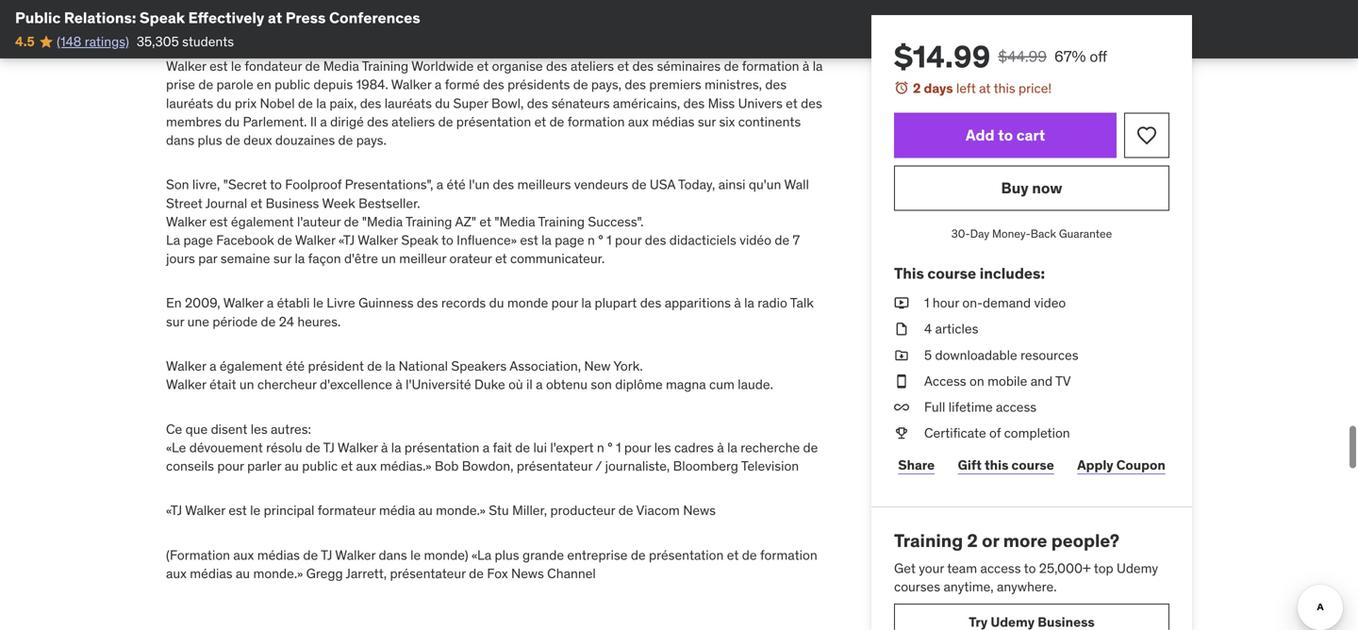 Task type: describe. For each thing, give the bounding box(es) containing it.
les right the tous
[[539, 21, 556, 38]]

access inside training 2 or more people? get your team access to 25,000+ top udemy courses anytime, anywhere.
[[981, 560, 1021, 577]]

de down dirigé
[[338, 132, 353, 149]]

anywhere.
[[997, 578, 1057, 595]]

plus inside (formation aux médias de tj walker dans le monde) «la plus grande entreprise de présentation et de formation aux médias au monde.» gregg jarrett, présentateur de fox news channel
[[495, 547, 519, 564]]

foolproof
[[285, 176, 342, 193]]

chercheur
[[257, 376, 317, 393]]

top
[[1094, 560, 1114, 577]]

0 vertical spatial en
[[719, 2, 734, 19]]

1 horizontal spatial médias
[[257, 547, 300, 564]]

and
[[1031, 372, 1053, 389]]

sénateurs
[[552, 95, 610, 112]]

0 vertical spatial plus
[[437, 2, 461, 19]]

principal
[[264, 502, 314, 519]]

«la
[[472, 547, 492, 564]]

1 vertical spatial ateliers
[[571, 58, 614, 75]]

walker down lesquels
[[166, 58, 206, 75]]

walker inside en 2009, walker a établi le livre guinness des records du monde pour la plupart des apparitions à la radio talk sur une période de 24 heures.
[[223, 295, 264, 312]]

de left usa
[[632, 176, 647, 193]]

conferences
[[329, 8, 420, 27]]

a up était
[[210, 358, 216, 375]]

donne
[[227, 39, 265, 56]]

mobile
[[988, 372, 1028, 389]]

a inside ce que disent les autres: «le dévouement résolu de tj walker à la présentation a fait de lui l'expert n ° 1 pour les cadres à la recherche de conseils pour parler au public et aux médias.» bob bowdon, présentateur / journaliste, bloomberg television
[[483, 439, 490, 456]]

xsmall image for certificate
[[894, 424, 909, 443]]

0 vertical spatial ateliers
[[594, 2, 637, 19]]

il inside n'hésitez pas à le contacter sur linkedin pour plus d'informations sur les ateliers de formation en personne, les séminaires et les discours d'ouverture sur les habitudes et tous les sujets de développement personnel dans lesquels il donne des cours en ligne. walker est le fondateur de media training worldwide et organise des ateliers et des séminaires de formation à la prise de parole en public depuis 1984. walker a formé des présidents de pays, des premiers ministres, des lauréats du prix nobel de la paix, des lauréats du super bowl, des sénateurs américains, des miss univers et des membres du parlement. il a dirigé des ateliers de présentation et de formation aux médias sur six continents dans plus de deux douzaines de pays.
[[218, 39, 224, 56]]

sur left six
[[698, 113, 716, 130]]

your
[[919, 560, 944, 577]]

est inside n'hésitez pas à le contacter sur linkedin pour plus d'informations sur les ateliers de formation en personne, les séminaires et les discours d'ouverture sur les habitudes et tous les sujets de développement personnel dans lesquels il donne des cours en ligne. walker est le fondateur de media training worldwide et organise des ateliers et des séminaires de formation à la prise de parole en public depuis 1984. walker a formé des présidents de pays, des premiers ministres, des lauréats du prix nobel de la paix, des lauréats du super bowl, des sénateurs américains, des miss univers et des membres du parlement. il a dirigé des ateliers de présentation et de formation aux médias sur six continents dans plus de deux douzaines de pays.
[[210, 58, 228, 75]]

magna
[[666, 376, 706, 393]]

aux down (formation
[[166, 565, 187, 582]]

a inside son livre, "secret to foolproof presentations", a été l'un des meilleurs vendeurs de usa today, ainsi qu'un wall street journal et business week bestseller. walker est également l'auteur de "media training az" et "media training success". la page facebook de walker «tj walker speak to influence» est la page n ° 1 pour des didacticiels vidéo de 7 jours par semaine sur la façon d'être un meilleur orateur et communicateur.
[[437, 176, 444, 193]]

sur up d'ouverture
[[332, 2, 350, 19]]

includes:
[[980, 264, 1045, 283]]

access on mobile and tv
[[924, 372, 1071, 389]]

et up the formé
[[477, 58, 489, 75]]

nobel
[[260, 95, 295, 112]]

to inside button
[[998, 125, 1013, 145]]

«tj walker est le principal formateur média au monde.» stu miller, producteur de viacom news
[[166, 502, 716, 519]]

heures.
[[297, 313, 341, 330]]

0 horizontal spatial en
[[257, 76, 271, 93]]

sur down linkedin
[[392, 21, 410, 38]]

«tj inside son livre, "secret to foolproof presentations", a été l'un des meilleurs vendeurs de usa today, ainsi qu'un wall street journal et business week bestseller. walker est également l'auteur de "media training az" et "media training success". la page facebook de walker «tj walker speak to influence» est la page n ° 1 pour des didacticiels vidéo de 7 jours par semaine sur la façon d'être un meilleur orateur et communicateur.
[[339, 232, 355, 249]]

aux inside ce que disent les autres: «le dévouement résolu de tj walker à la présentation a fait de lui l'expert n ° 1 pour les cadres à la recherche de conseils pour parler au public et aux médias.» bob bowdon, présentateur / journaliste, bloomberg television
[[356, 457, 377, 474]]

personnel
[[711, 21, 769, 38]]

formation down sénateurs
[[568, 113, 625, 130]]

gift this course
[[958, 456, 1054, 473]]

hour
[[933, 294, 959, 311]]

on
[[970, 372, 985, 389]]

30-day money-back guarantee
[[952, 226, 1112, 241]]

training up communicateur.
[[538, 213, 585, 230]]

diplôme
[[615, 376, 663, 393]]

de down «la in the left bottom of the page
[[469, 565, 484, 582]]

de down the business
[[277, 232, 292, 249]]

sur up sujets
[[552, 2, 571, 19]]

présentation inside n'hésitez pas à le contacter sur linkedin pour plus d'informations sur les ateliers de formation en personne, les séminaires et les discours d'ouverture sur les habitudes et tous les sujets de développement personnel dans lesquels il donne des cours en ligne. walker est le fondateur de media training worldwide et organise des ateliers et des séminaires de formation à la prise de parole en public depuis 1984. walker a formé des présidents de pays, des premiers ministres, des lauréats du prix nobel de la paix, des lauréats du super bowl, des sénateurs américains, des miss univers et des membres du parlement. il a dirigé des ateliers de présentation et de formation aux médias sur six continents dans plus de deux douzaines de pays.
[[456, 113, 531, 130]]

1 vertical spatial au
[[418, 502, 433, 519]]

communicateur.
[[510, 250, 605, 267]]

au inside ce que disent les autres: «le dévouement résolu de tj walker à la présentation a fait de lui l'expert n ° 1 pour les cadres à la recherche de conseils pour parler au public et aux médias.» bob bowdon, présentateur / journaliste, bloomberg television
[[285, 457, 299, 474]]

2 vertical spatial ateliers
[[392, 113, 435, 130]]

période
[[213, 313, 258, 330]]

or
[[982, 529, 999, 552]]

lifetime
[[949, 399, 993, 415]]

de up ministres,
[[724, 58, 739, 75]]

monde
[[507, 295, 548, 312]]

walker up d'être
[[358, 232, 398, 249]]

dans inside (formation aux médias de tj walker dans le monde) «la plus grande entreprise de présentation et de formation aux médias au monde.» gregg jarrett, présentateur de fox news channel
[[379, 547, 407, 564]]

formation up développement
[[659, 2, 716, 19]]

training inside training 2 or more people? get your team access to 25,000+ top udemy courses anytime, anywhere.
[[894, 529, 963, 552]]

de up il at the left of page
[[298, 95, 313, 112]]

5 downloadable resources
[[924, 346, 1079, 363]]

articles
[[935, 320, 979, 337]]

de down autres:
[[305, 439, 320, 456]]

a right il at the left of page
[[320, 113, 327, 130]]

et down d'informations
[[495, 21, 507, 38]]

television
[[741, 457, 799, 474]]

est down journal
[[210, 213, 228, 230]]

de down sénateurs
[[550, 113, 564, 130]]

orateur
[[449, 250, 492, 267]]

plupart
[[595, 295, 637, 312]]

lui
[[533, 439, 547, 456]]

de up développement
[[640, 2, 655, 19]]

les left habitudes
[[413, 21, 430, 38]]

ce
[[166, 421, 182, 438]]

les right personne,
[[799, 2, 816, 19]]

la inside 'walker a également été président de la national speakers association, new york. walker était un chercheur d'excellence à l'université duke où il a obtenu son diplôme magna cum laude.'
[[385, 358, 395, 375]]

façon
[[308, 250, 341, 267]]

vendeurs
[[574, 176, 629, 193]]

tous
[[510, 21, 535, 38]]

demand
[[983, 294, 1031, 311]]

en 2009, walker a établi le livre guinness des records du monde pour la plupart des apparitions à la radio talk sur une période de 24 heures.
[[166, 295, 814, 330]]

to up the business
[[270, 176, 282, 193]]

effectively
[[188, 8, 264, 27]]

de down week
[[344, 213, 359, 230]]

0 horizontal spatial course
[[928, 264, 976, 283]]

d'ouverture
[[321, 21, 388, 38]]

journaliste,
[[605, 457, 670, 474]]

vidéo
[[740, 232, 772, 249]]

le inside en 2009, walker a établi le livre guinness des records du monde pour la plupart des apparitions à la radio talk sur une période de 24 heures.
[[313, 295, 323, 312]]

coupon
[[1117, 456, 1166, 473]]

speakers
[[451, 358, 507, 375]]

et up pays, on the top left of page
[[617, 58, 629, 75]]

add to cart
[[966, 125, 1045, 145]]

pour down dévouement at left bottom
[[217, 457, 244, 474]]

le left 'principal'
[[250, 502, 261, 519]]

de right sujets
[[597, 21, 612, 38]]

walker left était
[[166, 376, 206, 393]]

wall
[[784, 176, 809, 193]]

(148
[[57, 33, 81, 50]]

new
[[584, 358, 611, 375]]

2 lauréats from the left
[[385, 95, 432, 112]]

été inside 'walker a également été président de la national speakers association, new york. walker était un chercheur d'excellence à l'université duke où il a obtenu son diplôme magna cum laude.'
[[286, 358, 305, 375]]

média
[[379, 502, 415, 519]]

jours
[[166, 250, 195, 267]]

walker a également été président de la national speakers association, new york. walker était un chercheur d'excellence à l'université duke où il a obtenu son diplôme magna cum laude.
[[166, 358, 773, 393]]

2 inside training 2 or more people? get your team access to 25,000+ top udemy courses anytime, anywhere.
[[967, 529, 978, 552]]

de right recherche
[[803, 439, 818, 456]]

udemy
[[1117, 560, 1159, 577]]

n inside son livre, "secret to foolproof presentations", a été l'un des meilleurs vendeurs de usa today, ainsi qu'un wall street journal et business week bestseller. walker est également l'auteur de "media training az" et "media training success". la page facebook de walker «tj walker speak to influence» est la page n ° 1 pour des didacticiels vidéo de 7 jours par semaine sur la façon d'être un meilleur orateur et communicateur.
[[588, 232, 595, 249]]

week
[[322, 195, 355, 212]]

été inside son livre, "secret to foolproof presentations", a été l'un des meilleurs vendeurs de usa today, ainsi qu'un wall street journal et business week bestseller. walker est également l'auteur de "media training az" et "media training success". la page facebook de walker «tj walker speak to influence» est la page n ° 1 pour des didacticiels vidéo de 7 jours par semaine sur la façon d'être un meilleur orateur et communicateur.
[[447, 176, 466, 193]]

0 horizontal spatial dans
[[166, 132, 194, 149]]

habitudes
[[433, 21, 492, 38]]

les up sujets
[[574, 2, 591, 19]]

certificate
[[924, 425, 986, 442]]

days
[[924, 80, 953, 97]]

d'excellence
[[320, 376, 392, 393]]

news inside (formation aux médias de tj walker dans le monde) «la plus grande entreprise de présentation et de formation aux médias au monde.» gregg jarrett, présentateur de fox news channel
[[511, 565, 544, 582]]

par
[[198, 250, 217, 267]]

est up communicateur.
[[520, 232, 538, 249]]

success".
[[588, 213, 644, 230]]

public inside n'hésitez pas à le contacter sur linkedin pour plus d'informations sur les ateliers de formation en personne, les séminaires et les discours d'ouverture sur les habitudes et tous les sujets de développement personnel dans lesquels il donne des cours en ligne. walker est le fondateur de media training worldwide et organise des ateliers et des séminaires de formation à la prise de parole en public depuis 1984. walker a formé des présidents de pays, des premiers ministres, des lauréats du prix nobel de la paix, des lauréats du super bowl, des sénateurs américains, des miss univers et des membres du parlement. il a dirigé des ateliers de présentation et de formation aux médias sur six continents dans plus de deux douzaines de pays.
[[275, 76, 310, 93]]

"secret
[[223, 176, 267, 193]]

un inside son livre, "secret to foolproof presentations", a été l'un des meilleurs vendeurs de usa today, ainsi qu'un wall street journal et business week bestseller. walker est également l'auteur de "media training az" et "media training success". la page facebook de walker «tj walker speak to influence» est la page n ° 1 pour des didacticiels vidéo de 7 jours par semaine sur la façon d'être un meilleur orateur et communicateur.
[[381, 250, 396, 267]]

walker down l'auteur at the top left of the page
[[295, 232, 335, 249]]

du inside en 2009, walker a établi le livre guinness des records du monde pour la plupart des apparitions à la radio talk sur une période de 24 heures.
[[489, 295, 504, 312]]

deux
[[244, 132, 272, 149]]

de down television
[[742, 547, 757, 564]]

apply coupon
[[1078, 456, 1166, 473]]

de right the prise
[[198, 76, 213, 93]]

continents
[[738, 113, 801, 130]]

training left the az"
[[406, 213, 452, 230]]

training inside n'hésitez pas à le contacter sur linkedin pour plus d'informations sur les ateliers de formation en personne, les séminaires et les discours d'ouverture sur les habitudes et tous les sujets de développement personnel dans lesquels il donne des cours en ligne. walker est le fondateur de media training worldwide et organise des ateliers et des séminaires de formation à la prise de parole en public depuis 1984. walker a formé des présidents de pays, des premiers ministres, des lauréats du prix nobel de la paix, des lauréats du super bowl, des sénateurs américains, des miss univers et des membres du parlement. il a dirigé des ateliers de présentation et de formation aux médias sur six continents dans plus de deux douzaines de pays.
[[362, 58, 409, 75]]

de up sénateurs
[[573, 76, 588, 93]]

walker down street
[[166, 213, 206, 230]]

0 vertical spatial séminaires
[[166, 21, 230, 38]]

a down the 'worldwide' on the left of the page
[[435, 76, 442, 93]]

de down cours
[[305, 58, 320, 75]]

1 inside ce que disent les autres: «le dévouement résolu de tj walker à la présentation a fait de lui l'expert n ° 1 pour les cadres à la recherche de conseils pour parler au public et aux médias.» bob bowdon, présentateur / journaliste, bloomberg television
[[616, 439, 621, 456]]

formation inside (formation aux médias de tj walker dans le monde) «la plus grande entreprise de présentation et de formation aux médias au monde.» gregg jarrett, présentateur de fox news channel
[[760, 547, 818, 564]]

le right pas
[[258, 2, 269, 19]]

2 "media from the left
[[495, 213, 535, 230]]

est left 'principal'
[[229, 502, 247, 519]]

les right disent
[[251, 421, 268, 438]]

1 vertical spatial at
[[979, 80, 991, 97]]

duke
[[474, 376, 505, 393]]

et up continents
[[786, 95, 798, 112]]

35,305 students
[[137, 33, 234, 50]]

et down "secret
[[251, 195, 262, 212]]

share button
[[894, 446, 939, 484]]

de left viacom
[[619, 502, 633, 519]]

$14.99
[[894, 38, 991, 75]]

obtenu
[[546, 376, 588, 393]]

67%
[[1055, 47, 1086, 66]]

jarrett,
[[346, 565, 387, 582]]

l'université
[[406, 376, 471, 393]]

$14.99 $44.99 67% off
[[894, 38, 1108, 75]]

° inside son livre, "secret to foolproof presentations", a été l'un des meilleurs vendeurs de usa today, ainsi qu'un wall street journal et business week bestseller. walker est également l'auteur de "media training az" et "media training success". la page facebook de walker «tj walker speak to influence» est la page n ° 1 pour des didacticiels vidéo de 7 jours par semaine sur la façon d'être un meilleur orateur et communicateur.
[[598, 232, 604, 249]]

0 vertical spatial access
[[996, 399, 1037, 415]]

1 vertical spatial «tj
[[166, 502, 182, 519]]

1 "media from the left
[[362, 213, 403, 230]]

1 horizontal spatial en
[[328, 39, 343, 56]]

de left deux
[[225, 132, 240, 149]]

bowdon,
[[462, 457, 514, 474]]

monde.» inside (formation aux médias de tj walker dans le monde) «la plus grande entreprise de présentation et de formation aux médias au monde.» gregg jarrett, présentateur de fox news channel
[[253, 565, 303, 582]]

walker up (formation
[[185, 502, 225, 519]]

de up gregg
[[303, 547, 318, 564]]

qu'un
[[749, 176, 781, 193]]

miller,
[[512, 502, 547, 519]]

1 horizontal spatial news
[[683, 502, 716, 519]]

univers
[[738, 95, 783, 112]]

pour inside n'hésitez pas à le contacter sur linkedin pour plus d'informations sur les ateliers de formation en personne, les séminaires et les discours d'ouverture sur les habitudes et tous les sujets de développement personnel dans lesquels il donne des cours en ligne. walker est le fondateur de media training worldwide et organise des ateliers et des séminaires de formation à la prise de parole en public depuis 1984. walker a formé des présidents de pays, des premiers ministres, des lauréats du prix nobel de la paix, des lauréats du super bowl, des sénateurs américains, des miss univers et des membres du parlement. il a dirigé des ateliers de présentation et de formation aux médias sur six continents dans plus de deux douzaines de pays.
[[407, 2, 433, 19]]

l'expert
[[550, 439, 594, 456]]

cart
[[1017, 125, 1045, 145]]

1984.
[[356, 76, 388, 93]]

walker down une
[[166, 358, 206, 375]]



Task type: vqa. For each thing, say whether or not it's contained in the screenshot.
bottommost All
no



Task type: locate. For each thing, give the bounding box(es) containing it.
of
[[990, 425, 1001, 442]]

1 vertical spatial this
[[985, 456, 1009, 473]]

plus
[[437, 2, 461, 19], [198, 132, 222, 149], [495, 547, 519, 564]]

0 horizontal spatial un
[[239, 376, 254, 393]]

to
[[998, 125, 1013, 145], [270, 176, 282, 193], [442, 232, 454, 249], [1024, 560, 1036, 577]]

séminaires up premiers
[[657, 58, 721, 75]]

1 vertical spatial présentateur
[[390, 565, 466, 582]]

public relations: speak effectively at press conferences
[[15, 8, 420, 27]]

0 vertical spatial 2
[[913, 80, 921, 97]]

est up the parole
[[210, 58, 228, 75]]

1 vertical spatial course
[[1012, 456, 1054, 473]]

1 horizontal spatial il
[[526, 376, 533, 393]]

1 vertical spatial news
[[511, 565, 544, 582]]

paix,
[[330, 95, 357, 112]]

0 horizontal spatial speak
[[140, 8, 185, 27]]

prise
[[166, 76, 195, 93]]

n'hésitez pas à le contacter sur linkedin pour plus d'informations sur les ateliers de formation en personne, les séminaires et les discours d'ouverture sur les habitudes et tous les sujets de développement personnel dans lesquels il donne des cours en ligne. walker est le fondateur de media training worldwide et organise des ateliers et des séminaires de formation à la prise de parole en public depuis 1984. walker a formé des présidents de pays, des premiers ministres, des lauréats du prix nobel de la paix, des lauréats du super bowl, des sénateurs américains, des miss univers et des membres du parlement. il a dirigé des ateliers de présentation et de formation aux médias sur six continents dans plus de deux douzaines de pays.
[[166, 2, 823, 149]]

0 horizontal spatial 2
[[913, 80, 921, 97]]

médias down 'principal'
[[257, 547, 300, 564]]

1 vertical spatial monde.»
[[253, 565, 303, 582]]

du down prix
[[225, 113, 240, 130]]

0 vertical spatial course
[[928, 264, 976, 283]]

fait
[[493, 439, 512, 456]]

0 vertical spatial at
[[268, 8, 282, 27]]

1 vertical spatial n
[[597, 439, 604, 456]]

5 xsmall image from the top
[[894, 398, 909, 417]]

plus down membres
[[198, 132, 222, 149]]

1 horizontal spatial monde.»
[[436, 502, 486, 519]]

un inside 'walker a également été président de la national speakers association, new york. walker était un chercheur d'excellence à l'université duke où il a obtenu son diplôme magna cum laude.'
[[239, 376, 254, 393]]

le left the monde)
[[410, 547, 421, 564]]

0 vertical spatial également
[[231, 213, 294, 230]]

parler
[[247, 457, 281, 474]]

été left 'l'un'
[[447, 176, 466, 193]]

également inside 'walker a également été président de la national speakers association, new york. walker était un chercheur d'excellence à l'université duke où il a obtenu son diplôme magna cum laude.'
[[220, 358, 283, 375]]

membres
[[166, 113, 222, 130]]

cadres
[[674, 439, 714, 456]]

présentation inside ce que disent les autres: «le dévouement résolu de tj walker à la présentation a fait de lui l'expert n ° 1 pour les cadres à la recherche de conseils pour parler au public et aux médias.» bob bowdon, présentateur / journaliste, bloomberg television
[[405, 439, 480, 456]]

6 xsmall image from the top
[[894, 424, 909, 443]]

lauréats down 1984.
[[385, 95, 432, 112]]

course down completion on the right bottom
[[1012, 456, 1054, 473]]

"media down bestseller.
[[362, 213, 403, 230]]

n up /
[[597, 439, 604, 456]]

30-
[[952, 226, 970, 241]]

0 horizontal spatial été
[[286, 358, 305, 375]]

0 vertical spatial 1
[[607, 232, 612, 249]]

son
[[591, 376, 612, 393]]

dans down personne,
[[772, 21, 801, 38]]

ateliers
[[594, 2, 637, 19], [571, 58, 614, 75], [392, 113, 435, 130]]

xsmall image left full on the bottom of page
[[894, 398, 909, 417]]

présentation inside (formation aux médias de tj walker dans le monde) «la plus grande entreprise de présentation et de formation aux médias au monde.» gregg jarrett, présentateur de fox news channel
[[649, 547, 724, 564]]

le up the parole
[[231, 58, 241, 75]]

0 vertical spatial présentation
[[456, 113, 531, 130]]

lauréats up membres
[[166, 95, 213, 112]]

0 horizontal spatial monde.»
[[253, 565, 303, 582]]

et down bloomberg
[[727, 547, 739, 564]]

discours
[[268, 21, 318, 38]]

0 horizontal spatial "media
[[362, 213, 403, 230]]

bowl,
[[491, 95, 524, 112]]

dans down membres
[[166, 132, 194, 149]]

du down the formé
[[435, 95, 450, 112]]

a inside en 2009, walker a établi le livre guinness des records du monde pour la plupart des apparitions à la radio talk sur une période de 24 heures.
[[267, 295, 274, 312]]

0 vertical spatial un
[[381, 250, 396, 267]]

douzaines
[[275, 132, 335, 149]]

1 horizontal spatial n
[[597, 439, 604, 456]]

monde.»
[[436, 502, 486, 519], [253, 565, 303, 582]]

alarm image
[[894, 80, 909, 95]]

this course includes:
[[894, 264, 1045, 283]]

et down influence»
[[495, 250, 507, 267]]

0 horizontal spatial at
[[268, 8, 282, 27]]

relations:
[[64, 8, 136, 27]]

news right viacom
[[683, 502, 716, 519]]

apply coupon button
[[1074, 446, 1170, 484]]

1 horizontal spatial lauréats
[[385, 95, 432, 112]]

full lifetime access
[[924, 399, 1037, 415]]

bestseller.
[[359, 195, 420, 212]]

0 horizontal spatial au
[[236, 565, 250, 582]]

0 vertical spatial news
[[683, 502, 716, 519]]

2 vertical spatial 1
[[616, 439, 621, 456]]

tj inside ce que disent les autres: «le dévouement résolu de tj walker à la présentation a fait de lui l'expert n ° 1 pour les cadres à la recherche de conseils pour parler au public et aux médias.» bob bowdon, présentateur / journaliste, bloomberg television
[[323, 439, 335, 456]]

1 horizontal spatial un
[[381, 250, 396, 267]]

également inside son livre, "secret to foolproof presentations", a été l'un des meilleurs vendeurs de usa today, ainsi qu'un wall street journal et business week bestseller. walker est également l'auteur de "media training az" et "media training success". la page facebook de walker «tj walker speak to influence» est la page n ° 1 pour des didacticiels vidéo de 7 jours par semaine sur la façon d'être un meilleur orateur et communicateur.
[[231, 213, 294, 230]]

1 vertical spatial dans
[[166, 132, 194, 149]]

page up communicateur.
[[555, 232, 584, 249]]

médias inside n'hésitez pas à le contacter sur linkedin pour plus d'informations sur les ateliers de formation en personne, les séminaires et les discours d'ouverture sur les habitudes et tous les sujets de développement personnel dans lesquels il donne des cours en ligne. walker est le fondateur de media training worldwide et organise des ateliers et des séminaires de formation à la prise de parole en public depuis 1984. walker a formé des présidents de pays, des premiers ministres, des lauréats du prix nobel de la paix, des lauréats du super bowl, des sénateurs américains, des miss univers et des membres du parlement. il a dirigé des ateliers de présentation et de formation aux médias sur six continents dans plus de deux douzaines de pays.
[[652, 113, 695, 130]]

en
[[719, 2, 734, 19], [328, 39, 343, 56], [257, 76, 271, 93]]

d'informations
[[464, 2, 549, 19]]

0 vertical spatial this
[[994, 80, 1016, 97]]

1 horizontal spatial at
[[979, 80, 991, 97]]

access
[[996, 399, 1037, 415], [981, 560, 1021, 577]]

1 vertical spatial il
[[526, 376, 533, 393]]

1 horizontal spatial page
[[555, 232, 584, 249]]

4.5
[[15, 33, 35, 50]]

walker inside (formation aux médias de tj walker dans le monde) «la plus grande entreprise de présentation et de formation aux médias au monde.» gregg jarrett, présentateur de fox news channel
[[335, 547, 376, 564]]

0 vertical spatial monde.»
[[436, 502, 486, 519]]

il inside 'walker a également été président de la national speakers association, new york. walker était un chercheur d'excellence à l'université duke où il a obtenu son diplôme magna cum laude.'
[[526, 376, 533, 393]]

et inside ce que disent les autres: «le dévouement résolu de tj walker à la présentation a fait de lui l'expert n ° 1 pour les cadres à la recherche de conseils pour parler au public et aux médias.» bob bowdon, présentateur / journaliste, bloomberg television
[[341, 457, 353, 474]]

plus up the fox
[[495, 547, 519, 564]]

2 vertical spatial médias
[[190, 565, 233, 582]]

et up formateur
[[341, 457, 353, 474]]

worldwide
[[412, 58, 474, 75]]

walker up période
[[223, 295, 264, 312]]

1 vertical spatial en
[[328, 39, 343, 56]]

1 vertical spatial médias
[[257, 547, 300, 564]]

formation down television
[[760, 547, 818, 564]]

de left lui at the bottom of the page
[[515, 439, 530, 456]]

et up influence»
[[480, 213, 491, 230]]

0 vertical spatial présentateur
[[517, 457, 593, 474]]

aux
[[628, 113, 649, 130], [356, 457, 377, 474], [233, 547, 254, 564], [166, 565, 187, 582]]

présentateur inside ce que disent les autres: «le dévouement résolu de tj walker à la présentation a fait de lui l'expert n ° 1 pour les cadres à la recherche de conseils pour parler au public et aux médias.» bob bowdon, présentateur / journaliste, bloomberg television
[[517, 457, 593, 474]]

york.
[[614, 358, 643, 375]]

2 vertical spatial plus
[[495, 547, 519, 564]]

2 horizontal spatial 1
[[924, 294, 930, 311]]

2 xsmall image from the top
[[894, 320, 909, 338]]

speak up 35,305
[[140, 8, 185, 27]]

de down the formé
[[438, 113, 453, 130]]

0 vertical spatial speak
[[140, 8, 185, 27]]

meilleur
[[399, 250, 446, 267]]

0 horizontal spatial médias
[[190, 565, 233, 582]]

3 xsmall image from the top
[[894, 346, 909, 364]]

public inside ce que disent les autres: «le dévouement résolu de tj walker à la présentation a fait de lui l'expert n ° 1 pour les cadres à la recherche de conseils pour parler au public et aux médias.» bob bowdon, présentateur / journaliste, bloomberg television
[[302, 457, 338, 474]]

course up hour
[[928, 264, 976, 283]]

training
[[362, 58, 409, 75], [406, 213, 452, 230], [538, 213, 585, 230], [894, 529, 963, 552]]

this
[[994, 80, 1016, 97], [985, 456, 1009, 473]]

miss
[[708, 95, 735, 112]]

un right d'être
[[381, 250, 396, 267]]

aux down the "américains,"
[[628, 113, 649, 130]]

students
[[182, 33, 234, 50]]

à inside 'walker a également été président de la national speakers association, new york. walker était un chercheur d'excellence à l'université duke où il a obtenu son diplôme magna cum laude.'
[[396, 376, 403, 393]]

les up journaliste,
[[654, 439, 671, 456]]

video
[[1034, 294, 1066, 311]]

1 vertical spatial speak
[[401, 232, 439, 249]]

1 hour on-demand video
[[924, 294, 1066, 311]]

to inside training 2 or more people? get your team access to 25,000+ top udemy courses anytime, anywhere.
[[1024, 560, 1036, 577]]

au right média
[[418, 502, 433, 519]]

et inside (formation aux médias de tj walker dans le monde) «la plus grande entreprise de présentation et de formation aux médias au monde.» gregg jarrett, présentateur de fox news channel
[[727, 547, 739, 564]]

xsmall image down this
[[894, 294, 909, 312]]

était
[[210, 376, 236, 393]]

recherche
[[741, 439, 800, 456]]

formation up univers
[[742, 58, 800, 75]]

1 vertical spatial plus
[[198, 132, 222, 149]]

tj inside (formation aux médias de tj walker dans le monde) «la plus grande entreprise de présentation et de formation aux médias au monde.» gregg jarrett, présentateur de fox news channel
[[321, 547, 332, 564]]

on-
[[963, 294, 983, 311]]

séminaires down 'n'hésitez'
[[166, 21, 230, 38]]

des
[[268, 39, 289, 56], [546, 58, 568, 75], [632, 58, 654, 75], [483, 76, 504, 93], [625, 76, 646, 93], [765, 76, 787, 93], [360, 95, 381, 112], [527, 95, 548, 112], [684, 95, 705, 112], [801, 95, 822, 112], [367, 113, 388, 130], [493, 176, 514, 193], [645, 232, 666, 249], [417, 295, 438, 312], [640, 295, 662, 312]]

0 vertical spatial public
[[275, 76, 310, 93]]

training 2 or more people? get your team access to 25,000+ top udemy courses anytime, anywhere.
[[894, 529, 1159, 595]]

les up donne
[[248, 21, 265, 38]]

1 horizontal spatial dans
[[379, 547, 407, 564]]

0 horizontal spatial n
[[588, 232, 595, 249]]

linkedin
[[353, 2, 403, 19]]

to up the anywhere.
[[1024, 560, 1036, 577]]

xsmall image for 4
[[894, 320, 909, 338]]

du left 'monde'
[[489, 295, 504, 312]]

guinness
[[359, 295, 414, 312]]

at right left at the right top
[[979, 80, 991, 97]]

1 vertical spatial access
[[981, 560, 1021, 577]]

1 horizontal spatial «tj
[[339, 232, 355, 249]]

share
[[898, 456, 935, 473]]

guarantee
[[1059, 226, 1112, 241]]

4 xsmall image from the top
[[894, 372, 909, 391]]

street
[[166, 195, 203, 212]]

back
[[1031, 226, 1056, 241]]

° inside ce que disent les autres: «le dévouement résolu de tj walker à la présentation a fait de lui l'expert n ° 1 pour les cadres à la recherche de conseils pour parler au public et aux médias.» bob bowdon, présentateur / journaliste, bloomberg television
[[608, 439, 613, 456]]

walker down d'excellence
[[338, 439, 378, 456]]

1
[[607, 232, 612, 249], [924, 294, 930, 311], [616, 439, 621, 456]]

tv
[[1056, 372, 1071, 389]]

1 vertical spatial également
[[220, 358, 283, 375]]

tj right résolu
[[323, 439, 335, 456]]

du down the parole
[[217, 95, 232, 112]]

0 vertical spatial n
[[588, 232, 595, 249]]

bloomberg
[[673, 457, 739, 474]]

lesquels
[[166, 39, 215, 56]]

downloadable
[[935, 346, 1018, 363]]

sur right semaine
[[273, 250, 292, 267]]

pour right linkedin
[[407, 2, 433, 19]]

1 vertical spatial °
[[608, 439, 613, 456]]

1 inside son livre, "secret to foolproof presentations", a été l'un des meilleurs vendeurs de usa today, ainsi qu'un wall street journal et business week bestseller. walker est également l'auteur de "media training az" et "media training success". la page facebook de walker «tj walker speak to influence» est la page n ° 1 pour des didacticiels vidéo de 7 jours par semaine sur la façon d'être un meilleur orateur et communicateur.
[[607, 232, 612, 249]]

2 horizontal spatial dans
[[772, 21, 801, 38]]

monde.» left stu
[[436, 502, 486, 519]]

0 horizontal spatial séminaires
[[166, 21, 230, 38]]

développement
[[615, 21, 707, 38]]

0 horizontal spatial présentateur
[[390, 565, 466, 582]]

un right était
[[239, 376, 254, 393]]

walker down the 'worldwide' on the left of the page
[[391, 76, 432, 93]]

0 horizontal spatial °
[[598, 232, 604, 249]]

lauréats
[[166, 95, 213, 112], [385, 95, 432, 112]]

0 vertical spatial tj
[[323, 439, 335, 456]]

livre
[[327, 295, 355, 312]]

et down pas
[[233, 21, 245, 38]]

de inside 'walker a également été président de la national speakers association, new york. walker était un chercheur d'excellence à l'université duke où il a obtenu son diplôme magna cum laude.'
[[367, 358, 382, 375]]

xsmall image
[[894, 294, 909, 312], [894, 320, 909, 338], [894, 346, 909, 364], [894, 372, 909, 391], [894, 398, 909, 417], [894, 424, 909, 443]]

1 horizontal spatial course
[[1012, 456, 1054, 473]]

a left établi
[[267, 295, 274, 312]]

semaine
[[221, 250, 270, 267]]

page
[[183, 232, 213, 249], [555, 232, 584, 249]]

disent
[[211, 421, 248, 438]]

1 horizontal spatial séminaires
[[657, 58, 721, 75]]

° down success".
[[598, 232, 604, 249]]

n inside ce que disent les autres: «le dévouement résolu de tj walker à la présentation a fait de lui l'expert n ° 1 pour les cadres à la recherche de conseils pour parler au public et aux médias.» bob bowdon, présentateur / journaliste, bloomberg television
[[597, 439, 604, 456]]

2 horizontal spatial en
[[719, 2, 734, 19]]

(formation aux médias de tj walker dans le monde) «la plus grande entreprise de présentation et de formation aux médias au monde.» gregg jarrett, présentateur de fox news channel
[[166, 547, 818, 582]]

pour right 'monde'
[[552, 295, 578, 312]]

0 horizontal spatial news
[[511, 565, 544, 582]]

de left 7
[[775, 232, 790, 249]]

2 vertical spatial au
[[236, 565, 250, 582]]

resources
[[1021, 346, 1079, 363]]

to up orateur
[[442, 232, 454, 249]]

à inside en 2009, walker a établi le livre guinness des records du monde pour la plupart des apparitions à la radio talk sur une période de 24 heures.
[[734, 295, 741, 312]]

fox
[[487, 565, 508, 582]]

1 horizontal spatial °
[[608, 439, 613, 456]]

access down mobile
[[996, 399, 1037, 415]]

apply
[[1078, 456, 1114, 473]]

1 horizontal spatial speak
[[401, 232, 439, 249]]

et down présidents
[[534, 113, 546, 130]]

1 left hour
[[924, 294, 930, 311]]

training up 1984.
[[362, 58, 409, 75]]

aux right (formation
[[233, 547, 254, 564]]

cum
[[709, 376, 735, 393]]

en down fondateur
[[257, 76, 271, 93]]

xsmall image for 1
[[894, 294, 909, 312]]

0 vertical spatial °
[[598, 232, 604, 249]]

aux inside n'hésitez pas à le contacter sur linkedin pour plus d'informations sur les ateliers de formation en personne, les séminaires et les discours d'ouverture sur les habitudes et tous les sujets de développement personnel dans lesquels il donne des cours en ligne. walker est le fondateur de media training worldwide et organise des ateliers et des séminaires de formation à la prise de parole en public depuis 1984. walker a formé des présidents de pays, des premiers ministres, des lauréats du prix nobel de la paix, des lauréats du super bowl, des sénateurs américains, des miss univers et des membres du parlement. il a dirigé des ateliers de présentation et de formation aux médias sur six continents dans plus de deux douzaines de pays.
[[628, 113, 649, 130]]

press
[[286, 8, 326, 27]]

il right où
[[526, 376, 533, 393]]

public up the nobel
[[275, 76, 310, 93]]

xsmall image for 5
[[894, 346, 909, 364]]

résolu
[[266, 439, 302, 456]]

1 vertical spatial séminaires
[[657, 58, 721, 75]]

pour inside son livre, "secret to foolproof presentations", a été l'un des meilleurs vendeurs de usa today, ainsi qu'un wall street journal et business week bestseller. walker est également l'auteur de "media training az" et "media training success". la page facebook de walker «tj walker speak to influence» est la page n ° 1 pour des didacticiels vidéo de 7 jours par semaine sur la façon d'être un meilleur orateur et communicateur.
[[615, 232, 642, 249]]

cours
[[292, 39, 325, 56]]

1 vertical spatial un
[[239, 376, 254, 393]]

wishlist image
[[1136, 124, 1158, 147]]

tj up gregg
[[321, 547, 332, 564]]

de inside en 2009, walker a établi le livre guinness des records du monde pour la plupart des apparitions à la radio talk sur une période de 24 heures.
[[261, 313, 276, 330]]

1 page from the left
[[183, 232, 213, 249]]

2 vertical spatial en
[[257, 76, 271, 93]]

1 vertical spatial public
[[302, 457, 338, 474]]

sur down the 'en'
[[166, 313, 184, 330]]

présentateur inside (formation aux médias de tj walker dans le monde) «la plus grande entreprise de présentation et de formation aux médias au monde.» gregg jarrett, présentateur de fox news channel
[[390, 565, 466, 582]]

get
[[894, 560, 916, 577]]

1 horizontal spatial 2
[[967, 529, 978, 552]]

pour up journaliste,
[[624, 439, 651, 456]]

2 left or
[[967, 529, 978, 552]]

aux left médias.»
[[356, 457, 377, 474]]

walker inside ce que disent les autres: «le dévouement résolu de tj walker à la présentation a fait de lui l'expert n ° 1 pour les cadres à la recherche de conseils pour parler au public et aux médias.» bob bowdon, présentateur / journaliste, bloomberg television
[[338, 439, 378, 456]]

sur inside son livre, "secret to foolproof presentations", a été l'un des meilleurs vendeurs de usa today, ainsi qu'un wall street journal et business week bestseller. walker est également l'auteur de "media training az" et "media training success". la page facebook de walker «tj walker speak to influence» est la page n ° 1 pour des didacticiels vidéo de 7 jours par semaine sur la façon d'être un meilleur orateur et communicateur.
[[273, 250, 292, 267]]

1 vertical spatial présentation
[[405, 439, 480, 456]]

2 horizontal spatial plus
[[495, 547, 519, 564]]

5
[[924, 346, 932, 363]]

au inside (formation aux médias de tj walker dans le monde) «la plus grande entreprise de présentation et de formation aux médias au monde.» gregg jarrett, présentateur de fox news channel
[[236, 565, 250, 582]]

1 vertical spatial 1
[[924, 294, 930, 311]]

également up était
[[220, 358, 283, 375]]

0 vertical spatial été
[[447, 176, 466, 193]]

que
[[185, 421, 208, 438]]

0 horizontal spatial plus
[[198, 132, 222, 149]]

0 vertical spatial dans
[[772, 21, 801, 38]]

sur inside en 2009, walker a établi le livre guinness des records du monde pour la plupart des apparitions à la radio talk sur une période de 24 heures.
[[166, 313, 184, 330]]

0 horizontal spatial 1
[[607, 232, 612, 249]]

1 vertical spatial été
[[286, 358, 305, 375]]

présentation
[[456, 113, 531, 130], [405, 439, 480, 456], [649, 547, 724, 564]]

1 vertical spatial 2
[[967, 529, 978, 552]]

conseils
[[166, 457, 214, 474]]

son
[[166, 176, 189, 193]]

«le
[[166, 439, 186, 456]]

radio
[[758, 295, 788, 312]]

2 page from the left
[[555, 232, 584, 249]]

plus up habitudes
[[437, 2, 461, 19]]

ateliers down the 'worldwide' on the left of the page
[[392, 113, 435, 130]]

dévouement
[[189, 439, 263, 456]]

speak inside son livre, "secret to foolproof presentations", a été l'un des meilleurs vendeurs de usa today, ainsi qu'un wall street journal et business week bestseller. walker est également l'auteur de "media training az" et "media training success". la page facebook de walker «tj walker speak to influence» est la page n ° 1 pour des didacticiels vidéo de 7 jours par semaine sur la façon d'être un meilleur orateur et communicateur.
[[401, 232, 439, 249]]

1 lauréats from the left
[[166, 95, 213, 112]]

été
[[447, 176, 466, 193], [286, 358, 305, 375]]

talk
[[790, 295, 814, 312]]

xsmall image up share
[[894, 424, 909, 443]]

le inside (formation aux médias de tj walker dans le monde) «la plus grande entreprise de présentation et de formation aux médias au monde.» gregg jarrett, présentateur de fox news channel
[[410, 547, 421, 564]]

1 vertical spatial tj
[[321, 547, 332, 564]]

1 horizontal spatial "media
[[495, 213, 535, 230]]

0 horizontal spatial page
[[183, 232, 213, 249]]

0 vertical spatial il
[[218, 39, 224, 56]]

présentation down viacom
[[649, 547, 724, 564]]

n down success".
[[588, 232, 595, 249]]

xsmall image left access
[[894, 372, 909, 391]]

national
[[399, 358, 448, 375]]

de
[[640, 2, 655, 19], [597, 21, 612, 38], [305, 58, 320, 75], [724, 58, 739, 75], [198, 76, 213, 93], [573, 76, 588, 93], [298, 95, 313, 112], [438, 113, 453, 130], [550, 113, 564, 130], [225, 132, 240, 149], [338, 132, 353, 149], [632, 176, 647, 193], [344, 213, 359, 230], [277, 232, 292, 249], [775, 232, 790, 249], [261, 313, 276, 330], [367, 358, 382, 375], [305, 439, 320, 456], [515, 439, 530, 456], [803, 439, 818, 456], [619, 502, 633, 519], [303, 547, 318, 564], [631, 547, 646, 564], [742, 547, 757, 564], [469, 565, 484, 582]]

xsmall image for access
[[894, 372, 909, 391]]

de right entreprise
[[631, 547, 646, 564]]

0 vertical spatial «tj
[[339, 232, 355, 249]]

ligne.
[[346, 39, 378, 56]]

1 horizontal spatial présentateur
[[517, 457, 593, 474]]

1 horizontal spatial été
[[447, 176, 466, 193]]

association,
[[510, 358, 581, 375]]

pour inside en 2009, walker a établi le livre guinness des records du monde pour la plupart des apparitions à la radio talk sur une période de 24 heures.
[[552, 295, 578, 312]]

1 xsmall image from the top
[[894, 294, 909, 312]]

xsmall image for full
[[894, 398, 909, 417]]

xsmall image left the 5
[[894, 346, 909, 364]]

présentateur down lui at the bottom of the page
[[517, 457, 593, 474]]

a down the 'association,' on the bottom of the page
[[536, 376, 543, 393]]

0 vertical spatial médias
[[652, 113, 695, 130]]

médias down the "américains,"
[[652, 113, 695, 130]]

premiers
[[649, 76, 702, 93]]

1 horizontal spatial au
[[285, 457, 299, 474]]

tj
[[323, 439, 335, 456], [321, 547, 332, 564]]



